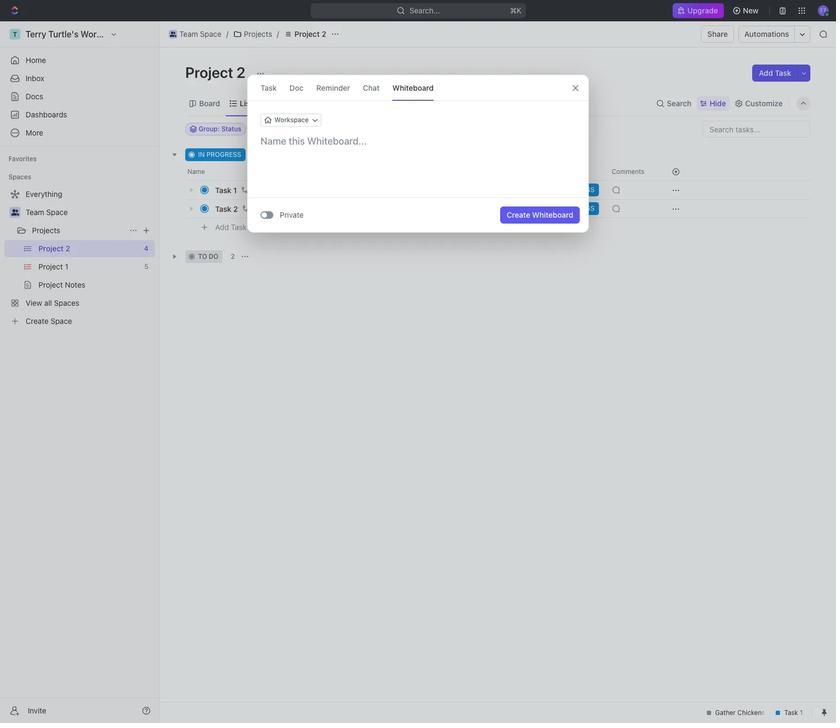 Task type: describe. For each thing, give the bounding box(es) containing it.
dashboards link
[[4, 106, 155, 123]]

task up customize
[[776, 68, 792, 77]]

1 horizontal spatial team space
[[180, 29, 222, 38]]

0 vertical spatial project 2
[[295, 29, 326, 38]]

reminder button
[[317, 75, 350, 100]]

list link
[[238, 96, 253, 111]]

1 vertical spatial add
[[215, 223, 229, 232]]

Name this Whiteboard... field
[[248, 135, 589, 148]]

dashboards
[[26, 110, 67, 119]]

0 vertical spatial add task button
[[753, 65, 798, 82]]

task for task 2
[[215, 204, 232, 213]]

chat
[[363, 83, 380, 92]]

chat button
[[363, 75, 380, 100]]

team space inside "tree"
[[26, 208, 68, 217]]

hide button
[[697, 96, 730, 111]]

0 vertical spatial team space link
[[166, 28, 224, 41]]

0 vertical spatial whiteboard
[[393, 83, 434, 92]]

table link
[[322, 96, 343, 111]]

new
[[744, 6, 759, 15]]

search...
[[410, 6, 440, 15]]

sidebar navigation
[[0, 21, 160, 724]]

1
[[234, 186, 237, 195]]

list
[[240, 99, 253, 108]]

0 vertical spatial add
[[760, 68, 774, 77]]

task 2
[[215, 204, 238, 213]]

upgrade
[[688, 6, 719, 15]]

doc
[[290, 83, 304, 92]]

inbox
[[26, 74, 44, 83]]

home link
[[4, 52, 155, 69]]

⌘k
[[510, 6, 522, 15]]

1 vertical spatial projects link
[[32, 222, 125, 239]]

in
[[198, 151, 205, 159]]

task 1 link
[[213, 182, 370, 198]]

spaces
[[9, 173, 31, 181]]

create whiteboard button
[[501, 207, 580, 224]]

table
[[324, 99, 343, 108]]

0 vertical spatial projects
[[244, 29, 272, 38]]

workspace
[[275, 116, 309, 124]]

create whiteboard
[[507, 211, 574, 220]]

1 horizontal spatial projects link
[[231, 28, 275, 41]]

0 horizontal spatial add task button
[[211, 221, 251, 234]]

automations
[[745, 29, 790, 38]]

Search tasks... text field
[[704, 121, 811, 137]]

search
[[667, 99, 692, 108]]

to
[[198, 253, 207, 261]]

home
[[26, 56, 46, 65]]

dialog containing task
[[247, 75, 589, 233]]

inbox link
[[4, 70, 155, 87]]

hide
[[710, 99, 727, 108]]



Task type: locate. For each thing, give the bounding box(es) containing it.
task left 1
[[215, 186, 232, 195]]

private
[[280, 211, 304, 220]]

add task down task 2
[[215, 223, 247, 232]]

task
[[776, 68, 792, 77], [261, 83, 277, 92], [215, 186, 232, 195], [215, 204, 232, 213], [231, 223, 247, 232]]

progress
[[207, 151, 241, 159]]

1 horizontal spatial add task
[[760, 68, 792, 77]]

add
[[760, 68, 774, 77], [215, 223, 229, 232]]

1 vertical spatial project 2
[[185, 64, 249, 81]]

0 horizontal spatial projects link
[[32, 222, 125, 239]]

projects inside sidebar navigation
[[32, 226, 60, 235]]

1 horizontal spatial space
[[200, 29, 222, 38]]

customize
[[746, 99, 783, 108]]

0 horizontal spatial project
[[185, 64, 233, 81]]

1 / from the left
[[226, 29, 229, 38]]

1 horizontal spatial team
[[180, 29, 198, 38]]

0 horizontal spatial team space link
[[26, 204, 153, 221]]

project 2
[[295, 29, 326, 38], [185, 64, 249, 81]]

0 horizontal spatial project 2
[[185, 64, 249, 81]]

1 horizontal spatial project 2
[[295, 29, 326, 38]]

space
[[200, 29, 222, 38], [46, 208, 68, 217]]

whiteboard right chat
[[393, 83, 434, 92]]

task down task 2
[[231, 223, 247, 232]]

task for task 1
[[215, 186, 232, 195]]

workspace button
[[261, 114, 322, 127]]

user group image
[[170, 32, 176, 37], [11, 209, 19, 216]]

1 vertical spatial space
[[46, 208, 68, 217]]

0 horizontal spatial add task
[[215, 223, 247, 232]]

0 horizontal spatial projects
[[32, 226, 60, 235]]

task up calendar link
[[261, 83, 277, 92]]

team space link
[[166, 28, 224, 41], [26, 204, 153, 221]]

to do
[[198, 253, 219, 261]]

task 1
[[215, 186, 237, 195]]

board
[[199, 99, 220, 108]]

task 2 link
[[213, 201, 370, 217]]

automations button
[[740, 26, 795, 42]]

2
[[322, 29, 326, 38], [237, 64, 246, 81], [234, 204, 238, 213], [231, 253, 235, 261]]

team
[[180, 29, 198, 38], [26, 208, 44, 217]]

1 horizontal spatial add
[[760, 68, 774, 77]]

user group image inside sidebar navigation
[[11, 209, 19, 216]]

1 vertical spatial add task button
[[211, 221, 251, 234]]

add task button
[[753, 65, 798, 82], [211, 221, 251, 234]]

share button
[[702, 26, 735, 43]]

0 vertical spatial projects link
[[231, 28, 275, 41]]

team space link inside "tree"
[[26, 204, 153, 221]]

favorites button
[[4, 153, 41, 166]]

upgrade link
[[673, 3, 724, 18]]

projects link
[[231, 28, 275, 41], [32, 222, 125, 239]]

add task up customize
[[760, 68, 792, 77]]

0 horizontal spatial whiteboard
[[393, 83, 434, 92]]

whiteboard button
[[393, 75, 434, 100]]

add task button down task 2
[[211, 221, 251, 234]]

board link
[[197, 96, 220, 111]]

doc button
[[290, 75, 304, 100]]

0 horizontal spatial team space
[[26, 208, 68, 217]]

tree inside sidebar navigation
[[4, 186, 155, 330]]

project
[[295, 29, 320, 38], [185, 64, 233, 81]]

0 vertical spatial project
[[295, 29, 320, 38]]

reminder
[[317, 83, 350, 92]]

0 horizontal spatial space
[[46, 208, 68, 217]]

1 vertical spatial project
[[185, 64, 233, 81]]

2 / from the left
[[277, 29, 279, 38]]

0 vertical spatial space
[[200, 29, 222, 38]]

do
[[209, 253, 219, 261]]

1 horizontal spatial /
[[277, 29, 279, 38]]

1 vertical spatial team space
[[26, 208, 68, 217]]

team inside "tree"
[[26, 208, 44, 217]]

favorites
[[9, 155, 37, 163]]

add down task 2
[[215, 223, 229, 232]]

team space
[[180, 29, 222, 38], [26, 208, 68, 217]]

add task
[[760, 68, 792, 77], [215, 223, 247, 232]]

new button
[[729, 2, 766, 19]]

whiteboard right create at the right of page
[[533, 211, 574, 220]]

search button
[[653, 96, 695, 111]]

docs link
[[4, 88, 155, 105]]

0 horizontal spatial team
[[26, 208, 44, 217]]

share
[[708, 29, 728, 38]]

whiteboard inside button
[[533, 211, 574, 220]]

0 vertical spatial user group image
[[170, 32, 176, 37]]

docs
[[26, 92, 43, 101]]

0 horizontal spatial user group image
[[11, 209, 19, 216]]

gantt link
[[361, 96, 383, 111]]

gantt
[[363, 99, 383, 108]]

0 horizontal spatial /
[[226, 29, 229, 38]]

in progress
[[198, 151, 241, 159]]

0 vertical spatial team space
[[180, 29, 222, 38]]

calendar
[[273, 99, 304, 108]]

1 vertical spatial whiteboard
[[533, 211, 574, 220]]

workspace button
[[261, 114, 322, 127]]

0 vertical spatial add task
[[760, 68, 792, 77]]

1 horizontal spatial team space link
[[166, 28, 224, 41]]

1 horizontal spatial projects
[[244, 29, 272, 38]]

customize button
[[732, 96, 786, 111]]

task for task
[[261, 83, 277, 92]]

task button
[[261, 75, 277, 100]]

1 horizontal spatial user group image
[[170, 32, 176, 37]]

1 vertical spatial user group image
[[11, 209, 19, 216]]

0 horizontal spatial add
[[215, 223, 229, 232]]

tree
[[4, 186, 155, 330]]

projects
[[244, 29, 272, 38], [32, 226, 60, 235]]

invite
[[28, 707, 46, 716]]

1 vertical spatial team space link
[[26, 204, 153, 221]]

1 horizontal spatial whiteboard
[[533, 211, 574, 220]]

dialog
[[247, 75, 589, 233]]

space inside sidebar navigation
[[46, 208, 68, 217]]

1 vertical spatial team
[[26, 208, 44, 217]]

add up customize
[[760, 68, 774, 77]]

0 vertical spatial team
[[180, 29, 198, 38]]

1 horizontal spatial add task button
[[753, 65, 798, 82]]

project 2 link
[[281, 28, 329, 41]]

calendar link
[[270, 96, 304, 111]]

create
[[507, 211, 531, 220]]

/
[[226, 29, 229, 38], [277, 29, 279, 38]]

tree containing team space
[[4, 186, 155, 330]]

1 vertical spatial projects
[[32, 226, 60, 235]]

add task button up customize
[[753, 65, 798, 82]]

task down the task 1
[[215, 204, 232, 213]]

whiteboard
[[393, 83, 434, 92], [533, 211, 574, 220]]

1 vertical spatial add task
[[215, 223, 247, 232]]

1 horizontal spatial project
[[295, 29, 320, 38]]



Task type: vqa. For each thing, say whether or not it's contained in the screenshot.
text box
no



